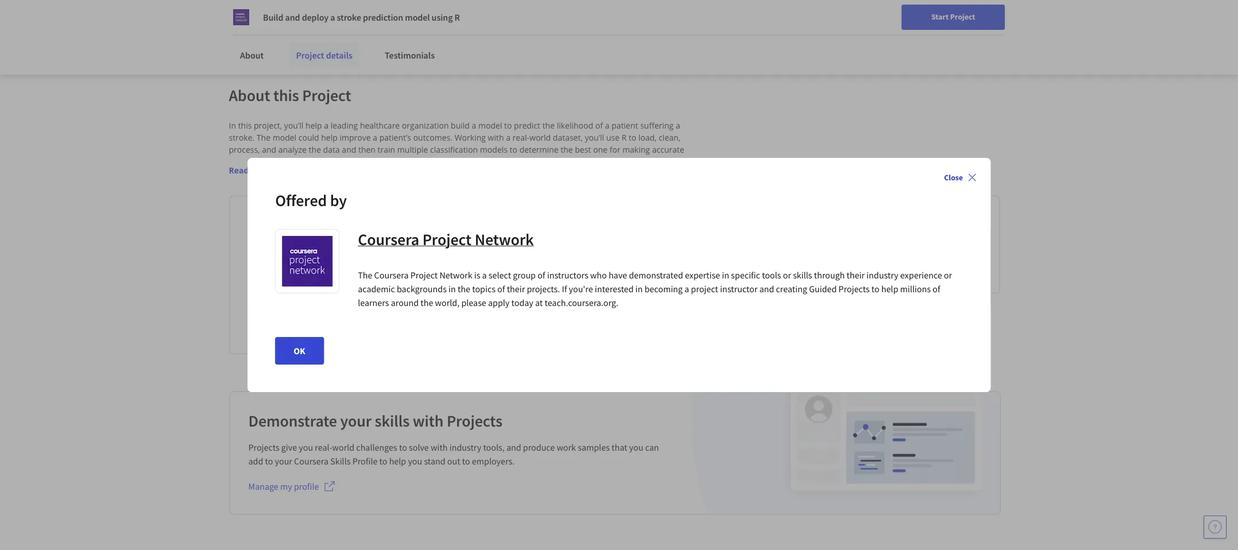 Task type: locate. For each thing, give the bounding box(es) containing it.
to right add
[[265, 456, 273, 467]]

more inside learn more button
[[835, 268, 853, 279]]

1 horizontal spatial the
[[358, 269, 372, 281]]

manage my profile
[[248, 481, 319, 492]]

1 horizontal spatial models
[[382, 304, 411, 315]]

ok button
[[275, 337, 324, 365]]

0 vertical spatial network
[[475, 229, 534, 250]]

0 horizontal spatial real-
[[315, 442, 332, 453]]

start project button
[[902, 5, 1005, 30]]

0 vertical spatial models
[[480, 144, 508, 155]]

world
[[530, 132, 551, 143], [332, 442, 355, 453]]

demonstrated
[[629, 269, 683, 281]]

more
[[272, 17, 293, 28], [251, 165, 272, 176], [835, 268, 853, 279]]

instructors
[[547, 269, 589, 281]]

0 vertical spatial for
[[358, 17, 370, 28]]

1 horizontal spatial world
[[530, 132, 551, 143]]

0 vertical spatial skills
[[793, 269, 812, 281]]

the inside in this project, you'll help a leading healthcare organization build a model to predict the likelihood of a patient suffering a stroke. the model could help improve a patient's outcomes. working with a real-world dataset, you'll use r to load, clean, process, and analyze the data and then train multiple classification models to determine the best one for making accurate predictions. read more
[[257, 132, 271, 143]]

organization
[[402, 120, 449, 131]]

0 vertical spatial build
[[263, 11, 283, 23]]

1 horizontal spatial this
[[273, 85, 299, 106]]

project details
[[296, 49, 353, 61]]

coursera
[[321, 17, 357, 28], [358, 229, 419, 250], [374, 269, 409, 281], [294, 456, 329, 467]]

more up guided
[[835, 268, 853, 279]]

and up predictions.
[[262, 144, 276, 155]]

0 horizontal spatial their
[[507, 283, 525, 295]]

learn up guided
[[813, 268, 833, 279]]

0 vertical spatial your
[[903, 13, 918, 24]]

learn for learn more
[[813, 268, 833, 279]]

profile
[[294, 481, 319, 492]]

career
[[936, 13, 958, 24]]

build right coursera project network image
[[263, 11, 283, 23]]

network up group
[[475, 229, 534, 250]]

models up evaluate and select prediction models on the bottom left
[[329, 285, 357, 297]]

patient
[[612, 120, 638, 131]]

your inside find your new career link
[[903, 13, 918, 24]]

1 vertical spatial this
[[238, 120, 252, 131]]

industry inside the coursera project network is a select group of instructors who have demonstrated expertise in specific tools or skills through their industry experience or academic backgrounds in the topics of their projects. if you're interested in becoming a project instructor and creating guided projects to help millions of learners around the world, please apply today at teach.coursera.org.
[[867, 269, 899, 281]]

in
[[229, 120, 236, 131]]

project right "this"
[[266, 241, 292, 252]]

this for about
[[273, 85, 299, 106]]

manage
[[248, 481, 278, 492]]

interested
[[595, 283, 634, 295]]

the down project, in the left top of the page
[[257, 132, 271, 143]]

for inside in this project, you'll help a leading healthcare organization build a model to predict the likelihood of a patient suffering a stroke. the model could help improve a patient's outcomes. working with a real-world dataset, you'll use r to load, clean, process, and analyze the data and then train multiple classification models to determine the best one for making accurate predictions. read more
[[610, 144, 621, 155]]

0 horizontal spatial network
[[440, 269, 473, 281]]

at
[[535, 297, 543, 308]]

0 horizontal spatial industry
[[450, 442, 482, 453]]

build down 'import'
[[265, 285, 285, 297]]

2 vertical spatial prediction
[[341, 304, 381, 315]]

english
[[1018, 13, 1046, 24]]

a left stroke
[[330, 11, 335, 23]]

0 horizontal spatial model
[[273, 132, 296, 143]]

1 vertical spatial world
[[332, 442, 355, 453]]

help down challenges
[[389, 456, 406, 467]]

world up 'determine'
[[530, 132, 551, 143]]

learn more about coursera for business
[[248, 17, 407, 28]]

about down coursera project network image
[[240, 49, 264, 61]]

0 vertical spatial their
[[847, 269, 865, 281]]

projects up tools,
[[447, 411, 503, 431]]

2 or from the left
[[944, 269, 952, 281]]

about up in
[[229, 85, 270, 106]]

their right through
[[847, 269, 865, 281]]

1 horizontal spatial select
[[489, 269, 511, 281]]

0 horizontal spatial this
[[238, 120, 252, 131]]

leading
[[331, 120, 358, 131]]

with
[[488, 132, 504, 143], [413, 411, 444, 431], [431, 442, 448, 453]]

model up analyze
[[273, 132, 296, 143]]

skills inside the coursera project network is a select group of instructors who have demonstrated expertise in specific tools or skills through their industry experience or academic backgrounds in the topics of their projects. if you're interested in becoming a project instructor and creating guided projects to help millions of learners around the world, please apply today at teach.coursera.org.
[[793, 269, 812, 281]]

help left millions
[[882, 283, 899, 295]]

0 vertical spatial projects
[[839, 283, 870, 295]]

making
[[623, 144, 650, 155]]

you'll up could at the top of the page
[[284, 120, 304, 131]]

project,
[[254, 120, 282, 131]]

models down working
[[480, 144, 508, 155]]

coursera project network image
[[233, 9, 249, 25]]

0 horizontal spatial select
[[317, 304, 339, 315]]

1 horizontal spatial your
[[340, 411, 372, 431]]

model left using
[[405, 11, 430, 23]]

0 vertical spatial world
[[530, 132, 551, 143]]

or up creating
[[783, 269, 791, 281]]

1 horizontal spatial industry
[[867, 269, 899, 281]]

your for demonstrate
[[340, 411, 372, 431]]

more right "read"
[[251, 165, 272, 176]]

2 horizontal spatial projects
[[839, 283, 870, 295]]

in up world, at the left bottom
[[449, 283, 456, 295]]

1 vertical spatial build
[[265, 285, 285, 297]]

1 horizontal spatial skills
[[793, 269, 812, 281]]

shopping cart: 1 item image
[[970, 9, 992, 27]]

1 horizontal spatial model
[[405, 11, 430, 23]]

1 horizontal spatial project
[[691, 283, 718, 295]]

0 horizontal spatial r
[[455, 11, 460, 23]]

0 horizontal spatial models
[[329, 285, 357, 297]]

by
[[330, 190, 347, 211]]

the right predict
[[543, 120, 555, 131]]

specific
[[731, 269, 760, 281]]

a up use
[[605, 120, 610, 131]]

learn more
[[813, 268, 853, 279]]

select down build prediction models
[[317, 304, 339, 315]]

real-
[[513, 132, 530, 143], [315, 442, 332, 453]]

None search field
[[164, 7, 439, 30]]

1 horizontal spatial in
[[636, 283, 643, 295]]

to down challenges
[[379, 456, 387, 467]]

solve
[[409, 442, 429, 453]]

skills
[[793, 269, 812, 281], [375, 411, 410, 431]]

suffering
[[640, 120, 674, 131]]

with up stand
[[431, 442, 448, 453]]

1 vertical spatial skills
[[375, 411, 410, 431]]

you'll up one
[[585, 132, 604, 143]]

0 vertical spatial learn
[[248, 17, 271, 28]]

creating
[[776, 283, 807, 295]]

in down demonstrated
[[636, 283, 643, 295]]

0 vertical spatial real-
[[513, 132, 530, 143]]

1 vertical spatial industry
[[450, 442, 482, 453]]

prediction up evaluate
[[287, 285, 327, 297]]

select up 'topics'
[[489, 269, 511, 281]]

to left predict
[[504, 120, 512, 131]]

0 horizontal spatial projects
[[248, 442, 280, 453]]

projects
[[839, 283, 870, 295], [447, 411, 503, 431], [248, 442, 280, 453]]

your up challenges
[[340, 411, 372, 431]]

start project
[[932, 11, 976, 22]]

industry left experience
[[867, 269, 899, 281]]

and
[[285, 11, 300, 23], [262, 144, 276, 155], [342, 144, 356, 155], [313, 267, 327, 279], [760, 283, 774, 295], [300, 304, 315, 315], [507, 442, 521, 453]]

this project requires you to independently complete the following steps:
[[248, 241, 519, 252]]

1 horizontal spatial learn
[[813, 268, 833, 279]]

and inside the coursera project network is a select group of instructors who have demonstrated expertise in specific tools or skills through their industry experience or academic backgrounds in the topics of their projects. if you're interested in becoming a project instructor and creating guided projects to help millions of learners around the world, please apply today at teach.coursera.org.
[[760, 283, 774, 295]]

my
[[280, 481, 292, 492]]

and down the tools
[[760, 283, 774, 295]]

projects give you real-world challenges to solve with industry tools, and produce work samples that you can add to your coursera skills profile to help you stand out to employers.
[[248, 442, 659, 467]]

0 vertical spatial project
[[266, 241, 292, 252]]

1 vertical spatial model
[[478, 120, 502, 131]]

1 vertical spatial more
[[251, 165, 272, 176]]

produce
[[523, 442, 555, 453]]

the up the academic
[[358, 269, 372, 281]]

2 vertical spatial your
[[275, 456, 292, 467]]

millions
[[900, 283, 931, 295]]

business
[[372, 17, 407, 28]]

classification
[[430, 144, 478, 155]]

project down expertise
[[691, 283, 718, 295]]

for left business
[[358, 17, 370, 28]]

1 horizontal spatial their
[[847, 269, 865, 281]]

0 vertical spatial you'll
[[284, 120, 304, 131]]

find your new career link
[[881, 11, 964, 26]]

real- inside projects give you real-world challenges to solve with industry tools, and produce work samples that you can add to your coursera skills profile to help you stand out to employers.
[[315, 442, 332, 453]]

to up import data and data preprocessing
[[344, 241, 351, 252]]

1 horizontal spatial you'll
[[585, 132, 604, 143]]

build prediction models
[[265, 285, 357, 297]]

0 horizontal spatial the
[[257, 132, 271, 143]]

1 vertical spatial the
[[358, 269, 372, 281]]

about inside 'about' link
[[240, 49, 264, 61]]

projects inside projects give you real-world challenges to solve with industry tools, and produce work samples that you can add to your coursera skills profile to help you stand out to employers.
[[248, 442, 280, 453]]

that
[[612, 442, 628, 453]]

1 horizontal spatial real-
[[513, 132, 530, 143]]

0 horizontal spatial project
[[266, 241, 292, 252]]

0 horizontal spatial you'll
[[284, 120, 304, 131]]

likelihood
[[557, 120, 593, 131]]

or right experience
[[944, 269, 952, 281]]

projects.
[[527, 283, 560, 295]]

0 vertical spatial this
[[273, 85, 299, 106]]

more inside in this project, you'll help a leading healthcare organization build a model to predict the likelihood of a patient suffering a stroke. the model could help improve a patient's outcomes. working with a real-world dataset, you'll use r to load, clean, process, and analyze the data and then train multiple classification models to determine the best one for making accurate predictions. read more
[[251, 165, 272, 176]]

0 horizontal spatial or
[[783, 269, 791, 281]]

0 horizontal spatial learn
[[248, 17, 271, 28]]

to left millions
[[872, 283, 880, 295]]

about for about
[[240, 49, 264, 61]]

with right working
[[488, 132, 504, 143]]

2 vertical spatial projects
[[248, 442, 280, 453]]

deploy
[[302, 11, 329, 23]]

1 vertical spatial projects
[[447, 411, 503, 431]]

1 vertical spatial learn
[[813, 268, 833, 279]]

model up working
[[478, 120, 502, 131]]

for down use
[[610, 144, 621, 155]]

0 horizontal spatial your
[[275, 456, 292, 467]]

of down experience
[[933, 283, 941, 295]]

2 vertical spatial models
[[382, 304, 411, 315]]

learn for learn more about coursera for business
[[248, 17, 271, 28]]

more left about
[[272, 17, 293, 28]]

challenges
[[356, 442, 397, 453]]

0 vertical spatial industry
[[867, 269, 899, 281]]

0 vertical spatial r
[[455, 11, 460, 23]]

2 vertical spatial more
[[835, 268, 853, 279]]

more for learn more about coursera for business
[[272, 17, 293, 28]]

1 vertical spatial your
[[340, 411, 372, 431]]

of right likelihood
[[596, 120, 603, 131]]

learn
[[248, 17, 271, 28], [813, 268, 833, 279]]

details
[[326, 49, 353, 61]]

their up today at the bottom left
[[507, 283, 525, 295]]

new
[[920, 13, 935, 24]]

projects down learn more button
[[839, 283, 870, 295]]

more for learn more
[[835, 268, 853, 279]]

in up instructor at the right of the page
[[722, 269, 729, 281]]

2 vertical spatial with
[[431, 442, 448, 453]]

2 horizontal spatial your
[[903, 13, 918, 24]]

learn up 'about' link
[[248, 17, 271, 28]]

and right tools,
[[507, 442, 521, 453]]

predictions.
[[229, 156, 273, 167]]

network inside the coursera project network is a select group of instructors who have demonstrated expertise in specific tools or skills through their industry experience or academic backgrounds in the topics of their projects. if you're interested in becoming a project instructor and creating guided projects to help millions of learners around the world, please apply today at teach.coursera.org.
[[440, 269, 473, 281]]

project inside project details link
[[296, 49, 324, 61]]

your right find
[[903, 13, 918, 24]]

following
[[461, 241, 495, 252]]

learn inside button
[[813, 268, 833, 279]]

1 horizontal spatial projects
[[447, 411, 503, 431]]

network left the is
[[440, 269, 473, 281]]

to
[[504, 120, 512, 131], [629, 132, 637, 143], [510, 144, 518, 155], [344, 241, 351, 252], [872, 283, 880, 295], [399, 442, 407, 453], [265, 456, 273, 467], [379, 456, 387, 467], [462, 456, 470, 467]]

industry up out
[[450, 442, 482, 453]]

0 vertical spatial select
[[489, 269, 511, 281]]

in this project, you'll help a leading healthcare organization build a model to predict the likelihood of a patient suffering a stroke. the model could help improve a patient's outcomes. working with a real-world dataset, you'll use r to load, clean, process, and analyze the data and then train multiple classification models to determine the best one for making accurate predictions. read more
[[229, 120, 687, 176]]

this up project, in the left top of the page
[[273, 85, 299, 106]]

r right use
[[622, 132, 627, 143]]

1 vertical spatial you'll
[[585, 132, 604, 143]]

multiple
[[397, 144, 428, 155]]

plan
[[286, 215, 307, 230]]

outcomes.
[[413, 132, 453, 143]]

this up stroke.
[[238, 120, 252, 131]]

becoming
[[645, 283, 683, 295]]

testimonials
[[385, 49, 435, 61]]

1 vertical spatial about
[[229, 85, 270, 106]]

coursera enterprise logos image
[[745, 0, 975, 21]]

0 vertical spatial more
[[272, 17, 293, 28]]

a up clean,
[[676, 120, 680, 131]]

have
[[609, 269, 627, 281]]

topics
[[472, 283, 496, 295]]

1 vertical spatial network
[[440, 269, 473, 281]]

or
[[783, 269, 791, 281], [944, 269, 952, 281]]

the
[[543, 120, 555, 131], [309, 144, 321, 155], [561, 144, 573, 155], [447, 241, 459, 252], [458, 283, 470, 295], [421, 297, 433, 308]]

models down the academic
[[382, 304, 411, 315]]

2 vertical spatial model
[[273, 132, 296, 143]]

1 horizontal spatial r
[[622, 132, 627, 143]]

1 horizontal spatial or
[[944, 269, 952, 281]]

0 vertical spatial the
[[257, 132, 271, 143]]

coursera project network
[[358, 229, 534, 250]]

healthcare
[[360, 120, 400, 131]]

this inside in this project, you'll help a leading healthcare organization build a model to predict the likelihood of a patient suffering a stroke. the model could help improve a patient's outcomes. working with a real-world dataset, you'll use r to load, clean, process, and analyze the data and then train multiple classification models to determine the best one for making accurate predictions. read more
[[238, 120, 252, 131]]

about for about this project
[[229, 85, 270, 106]]

0 horizontal spatial world
[[332, 442, 355, 453]]

skills
[[330, 456, 351, 467]]

projects up add
[[248, 442, 280, 453]]

prediction right stroke
[[363, 11, 403, 23]]

2 horizontal spatial models
[[480, 144, 508, 155]]

help up could at the top of the page
[[306, 120, 322, 131]]

stroke.
[[229, 132, 255, 143]]

your down give
[[275, 456, 292, 467]]

to up making on the top right
[[629, 132, 637, 143]]

for
[[358, 17, 370, 28], [610, 144, 621, 155]]

r right using
[[455, 11, 460, 23]]

with inside in this project, you'll help a leading healthcare organization build a model to predict the likelihood of a patient suffering a stroke. the model could help improve a patient's outcomes. working with a real-world dataset, you'll use r to load, clean, process, and analyze the data and then train multiple classification models to determine the best one for making accurate predictions. read more
[[488, 132, 504, 143]]

demonstrate
[[248, 411, 337, 431]]

select
[[489, 269, 511, 281], [317, 304, 339, 315]]

1 vertical spatial for
[[610, 144, 621, 155]]

1 vertical spatial real-
[[315, 442, 332, 453]]

1 vertical spatial their
[[507, 283, 525, 295]]

r inside in this project, you'll help a leading healthcare organization build a model to predict the likelihood of a patient suffering a stroke. the model could help improve a patient's outcomes. working with a real-world dataset, you'll use r to load, clean, process, and analyze the data and then train multiple classification models to determine the best one for making accurate predictions. read more
[[622, 132, 627, 143]]

0 vertical spatial model
[[405, 11, 430, 23]]

0 vertical spatial with
[[488, 132, 504, 143]]

build
[[263, 11, 283, 23], [265, 285, 285, 297]]

1 vertical spatial r
[[622, 132, 627, 143]]

a right the is
[[482, 269, 487, 281]]

skills up challenges
[[375, 411, 410, 431]]

0 vertical spatial about
[[240, 49, 264, 61]]

real- inside in this project, you'll help a leading healthcare organization build a model to predict the likelihood of a patient suffering a stroke. the model could help improve a patient's outcomes. working with a real-world dataset, you'll use r to load, clean, process, and analyze the data and then train multiple classification models to determine the best one for making accurate predictions. read more
[[513, 132, 530, 143]]

the left following at the top left of the page
[[447, 241, 459, 252]]

build
[[451, 120, 470, 131]]

prediction down the academic
[[341, 304, 381, 315]]

with up solve
[[413, 411, 444, 431]]

real- down predict
[[513, 132, 530, 143]]

world up skills
[[332, 442, 355, 453]]

1 vertical spatial project
[[691, 283, 718, 295]]

your
[[903, 13, 918, 24], [340, 411, 372, 431], [275, 456, 292, 467]]

project inside the coursera project network is a select group of instructors who have demonstrated expertise in specific tools or skills through their industry experience or academic backgrounds in the topics of their projects. if you're interested in becoming a project instructor and creating guided projects to help millions of learners around the world, please apply today at teach.coursera.org.
[[691, 283, 718, 295]]

1 horizontal spatial for
[[610, 144, 621, 155]]

a down expertise
[[685, 283, 689, 295]]

real- up skills
[[315, 442, 332, 453]]

train
[[378, 144, 395, 155]]

accurate
[[652, 144, 685, 155]]

0 horizontal spatial for
[[358, 17, 370, 28]]

0 horizontal spatial in
[[449, 283, 456, 295]]

preprocessing
[[348, 267, 402, 279]]



Task type: vqa. For each thing, say whether or not it's contained in the screenshot.
the left 'select'
yes



Task type: describe. For each thing, give the bounding box(es) containing it.
a left leading
[[324, 120, 329, 131]]

employers.
[[472, 456, 515, 467]]

about
[[295, 17, 319, 28]]

read
[[229, 165, 249, 176]]

1 horizontal spatial network
[[475, 229, 534, 250]]

steps:
[[497, 241, 519, 252]]

you down solve
[[408, 456, 422, 467]]

stroke
[[337, 11, 361, 23]]

to left 'determine'
[[510, 144, 518, 155]]

your inside projects give you real-world challenges to solve with industry tools, and produce work samples that you can add to your coursera skills profile to help you stand out to employers.
[[275, 456, 292, 467]]

requires
[[294, 241, 325, 252]]

industry inside projects give you real-world challenges to solve with industry tools, and produce work samples that you can add to your coursera skills profile to help you stand out to employers.
[[450, 442, 482, 453]]

and left deploy
[[285, 11, 300, 23]]

academic
[[358, 283, 395, 295]]

teach.coursera.org.
[[545, 297, 619, 308]]

0 horizontal spatial skills
[[375, 411, 410, 431]]

this for in
[[238, 120, 252, 131]]

close button
[[940, 167, 982, 188]]

start
[[932, 11, 949, 22]]

the inside the coursera project network is a select group of instructors who have demonstrated expertise in specific tools or skills through their industry experience or academic backgrounds in the topics of their projects. if you're interested in becoming a project instructor and creating guided projects to help millions of learners around the world, please apply today at teach.coursera.org.
[[358, 269, 372, 281]]

english button
[[997, 0, 1067, 37]]

the down backgrounds
[[421, 297, 433, 308]]

help inside projects give you real-world challenges to solve with industry tools, and produce work samples that you can add to your coursera skills profile to help you stand out to employers.
[[389, 456, 406, 467]]

improve
[[340, 132, 371, 143]]

evaluate
[[265, 304, 298, 315]]

help center image
[[1209, 520, 1222, 534]]

find your new career
[[886, 13, 958, 24]]

2 horizontal spatial in
[[722, 269, 729, 281]]

build for build prediction models
[[265, 285, 285, 297]]

can
[[645, 442, 659, 453]]

and down build prediction models
[[300, 304, 315, 315]]

patient's
[[380, 132, 411, 143]]

about this project
[[229, 85, 351, 106]]

work
[[557, 442, 576, 453]]

guided
[[809, 283, 837, 295]]

coursera inside projects give you real-world challenges to solve with industry tools, and produce work samples that you can add to your coursera skills profile to help you stand out to employers.
[[294, 456, 329, 467]]

world,
[[435, 297, 460, 308]]

load,
[[639, 132, 657, 143]]

1 vertical spatial select
[[317, 304, 339, 315]]

1 vertical spatial prediction
[[287, 285, 327, 297]]

could
[[299, 132, 319, 143]]

your for find
[[903, 13, 918, 24]]

of inside in this project, you'll help a leading healthcare organization build a model to predict the likelihood of a patient suffering a stroke. the model could help improve a patient's outcomes. working with a real-world dataset, you'll use r to load, clean, process, and analyze the data and then train multiple classification models to determine the best one for making accurate predictions. read more
[[596, 120, 603, 131]]

you left can
[[629, 442, 644, 453]]

models inside in this project, you'll help a leading healthcare organization build a model to predict the likelihood of a patient suffering a stroke. the model could help improve a patient's outcomes. working with a real-world dataset, you'll use r to load, clean, process, and analyze the data and then train multiple classification models to determine the best one for making accurate predictions. read more
[[480, 144, 508, 155]]

profile
[[352, 456, 378, 467]]

and down improve
[[342, 144, 356, 155]]

ok
[[294, 345, 305, 357]]

working
[[455, 132, 486, 143]]

testimonials link
[[378, 43, 442, 68]]

world inside in this project, you'll help a leading healthcare organization build a model to predict the likelihood of a patient suffering a stroke. the model could help improve a patient's outcomes. working with a real-world dataset, you'll use r to load, clean, process, and analyze the data and then train multiple classification models to determine the best one for making accurate predictions. read more
[[530, 132, 551, 143]]

learn more about coursera for business link
[[248, 17, 407, 28]]

build for build and deploy a stroke prediction model using r
[[263, 11, 283, 23]]

to inside the coursera project network is a select group of instructors who have demonstrated expertise in specific tools or skills through their industry experience or academic backgrounds in the topics of their projects. if you're interested in becoming a project instructor and creating guided projects to help millions of learners around the world, please apply today at teach.coursera.org.
[[872, 283, 880, 295]]

add
[[248, 456, 263, 467]]

help down leading
[[321, 132, 338, 143]]

select inside the coursera project network is a select group of instructors who have demonstrated expertise in specific tools or skills through their industry experience or academic backgrounds in the topics of their projects. if you're interested in becoming a project instructor and creating guided projects to help millions of learners around the world, please apply today at teach.coursera.org.
[[489, 269, 511, 281]]

projects inside the coursera project network is a select group of instructors who have demonstrated expertise in specific tools or skills through their industry experience or academic backgrounds in the topics of their projects. if you're interested in becoming a project instructor and creating guided projects to help millions of learners around the world, please apply today at teach.coursera.org.
[[839, 283, 870, 295]]

import
[[265, 267, 292, 279]]

is
[[474, 269, 480, 281]]

a down healthcare
[[373, 132, 377, 143]]

evaluate and select prediction models
[[265, 304, 411, 315]]

samples
[[578, 442, 610, 453]]

the up please
[[458, 283, 470, 295]]

backgrounds
[[397, 283, 447, 295]]

build and deploy a stroke prediction model using r
[[263, 11, 460, 23]]

independently
[[353, 241, 407, 252]]

apply
[[488, 297, 510, 308]]

project details link
[[289, 43, 360, 68]]

with inside projects give you real-world challenges to solve with industry tools, and produce work samples that you can add to your coursera skills profile to help you stand out to employers.
[[431, 442, 448, 453]]

expertise
[[685, 269, 720, 281]]

1 vertical spatial models
[[329, 285, 357, 297]]

the down dataset,
[[561, 144, 573, 155]]

world inside projects give you real-world challenges to solve with industry tools, and produce work samples that you can add to your coursera skills profile to help you stand out to employers.
[[332, 442, 355, 453]]

process,
[[229, 144, 260, 155]]

project inside start project button
[[950, 11, 976, 22]]

you right requires
[[328, 241, 341, 252]]

project inside the coursera project network is a select group of instructors who have demonstrated expertise in specific tools or skills through their industry experience or academic backgrounds in the topics of their projects. if you're interested in becoming a project instructor and creating guided projects to help millions of learners around the world, please apply today at teach.coursera.org.
[[411, 269, 438, 281]]

and up build prediction models
[[313, 267, 327, 279]]

instructor
[[720, 283, 758, 295]]

find
[[886, 13, 901, 24]]

demonstrate your skills with projects
[[248, 411, 503, 431]]

the coursera project network is a select group of instructors who have demonstrated expertise in specific tools or skills through their industry experience or academic backgrounds in the topics of their projects. if you're interested in becoming a project instructor and creating guided projects to help millions of learners around the world, please apply today at teach.coursera.org.
[[358, 269, 952, 308]]

about link
[[233, 43, 271, 68]]

data inside in this project, you'll help a leading healthcare organization build a model to predict the likelihood of a patient suffering a stroke. the model could help improve a patient's outcomes. working with a real-world dataset, you'll use r to load, clean, process, and analyze the data and then train multiple classification models to determine the best one for making accurate predictions. read more
[[323, 144, 340, 155]]

the down could at the top of the page
[[309, 144, 321, 155]]

to left solve
[[399, 442, 407, 453]]

learn more button
[[813, 268, 853, 279]]

help inside the coursera project network is a select group of instructors who have demonstrated expertise in specific tools or skills through their industry experience or academic backgrounds in the topics of their projects. if you're interested in becoming a project instructor and creating guided projects to help millions of learners around the world, please apply today at teach.coursera.org.
[[882, 283, 899, 295]]

1 or from the left
[[783, 269, 791, 281]]

of up "projects."
[[538, 269, 545, 281]]

of up apply
[[498, 283, 505, 295]]

through
[[814, 269, 845, 281]]

dataset,
[[553, 132, 583, 143]]

use
[[606, 132, 620, 143]]

coursera inside the coursera project network is a select group of instructors who have demonstrated expertise in specific tools or skills through their industry experience or academic backgrounds in the topics of their projects. if you're interested in becoming a project instructor and creating guided projects to help millions of learners around the world, please apply today at teach.coursera.org.
[[374, 269, 409, 281]]

manage my profile link
[[248, 481, 335, 495]]

tools,
[[483, 442, 505, 453]]

analyze
[[278, 144, 307, 155]]

a up working
[[472, 120, 476, 131]]

clean,
[[659, 132, 681, 143]]

you right give
[[299, 442, 313, 453]]

using
[[432, 11, 453, 23]]

read more button
[[229, 164, 272, 176]]

you're
[[569, 283, 593, 295]]

coursera project network link
[[358, 229, 534, 250]]

a right working
[[506, 132, 511, 143]]

and inside projects give you real-world challenges to solve with industry tools, and produce work samples that you can add to your coursera skills profile to help you stand out to employers.
[[507, 442, 521, 453]]

1 vertical spatial with
[[413, 411, 444, 431]]

offered by dialog
[[248, 158, 991, 392]]

close
[[944, 172, 963, 183]]

offered
[[275, 190, 327, 211]]

import data and data preprocessing
[[265, 267, 402, 279]]

please
[[461, 297, 486, 308]]

if
[[562, 283, 567, 295]]

project plan
[[248, 215, 307, 230]]

predict
[[514, 120, 541, 131]]

2 horizontal spatial model
[[478, 120, 502, 131]]

to right out
[[462, 456, 470, 467]]

0 vertical spatial prediction
[[363, 11, 403, 23]]

this
[[248, 241, 264, 252]]



